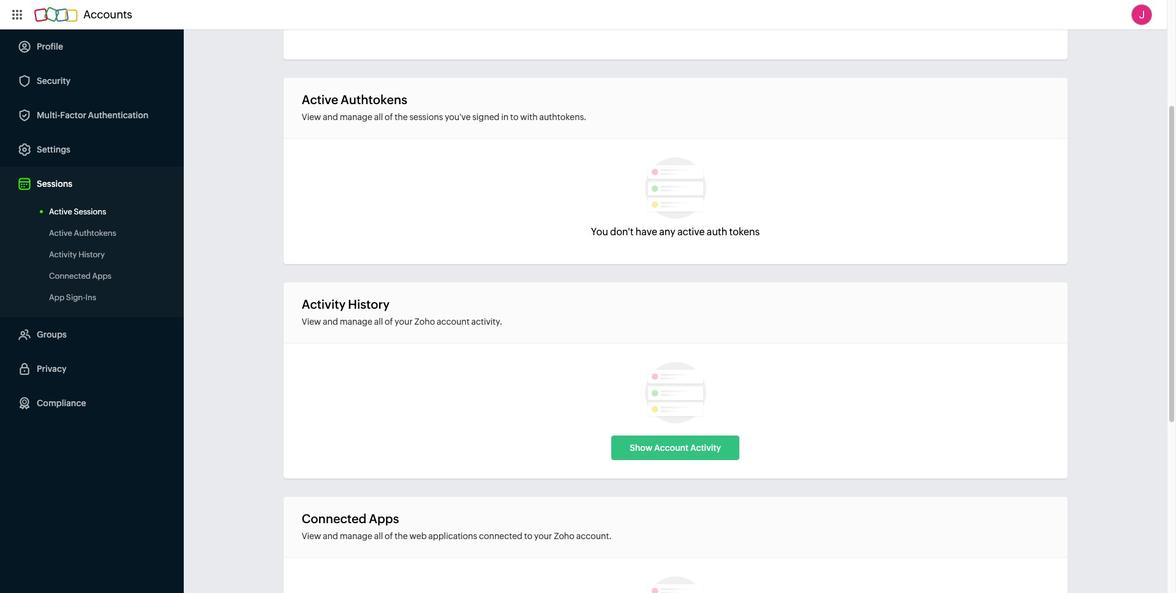 Task type: vqa. For each thing, say whether or not it's contained in the screenshot.
the rightmost )
no



Task type: describe. For each thing, give the bounding box(es) containing it.
in
[[502, 112, 509, 122]]

active sessions
[[49, 207, 106, 216]]

connected for connected apps view and manage all of the web applications connected to your zoho account.
[[302, 512, 367, 526]]

authtokens.
[[540, 112, 587, 122]]

active for active sessions
[[49, 207, 72, 216]]

of for apps
[[385, 531, 393, 541]]

don't
[[610, 226, 634, 238]]

connected apps view and manage all of the web applications connected to your zoho account.
[[302, 512, 612, 541]]

active
[[678, 226, 705, 238]]

all for history
[[374, 317, 383, 327]]

multi-
[[37, 110, 60, 120]]

profile
[[37, 42, 63, 51]]

1 vertical spatial sessions
[[74, 207, 106, 216]]

you don't have any active auth tokens
[[591, 226, 760, 238]]

zoho inside connected apps view and manage all of the web applications connected to your zoho account.
[[554, 531, 575, 541]]

activity history view and manage all of your zoho account activity.
[[302, 297, 503, 327]]

active for active authtokens view and manage all of the sessions you've signed in to with authtokens.
[[302, 93, 338, 107]]

authtokens for active authtokens view and manage all of the sessions you've signed in to with authtokens.
[[341, 93, 408, 107]]

app
[[49, 293, 64, 302]]

applications
[[429, 531, 478, 541]]

multi-factor authentication
[[37, 110, 149, 120]]

settings
[[37, 145, 70, 154]]

show
[[630, 443, 653, 453]]

activity.
[[472, 317, 503, 327]]

authtokens for active authtokens
[[74, 229, 116, 238]]

0 vertical spatial sessions
[[37, 179, 72, 189]]

and for activity
[[323, 317, 338, 327]]

account
[[437, 317, 470, 327]]

compliance
[[37, 398, 86, 408]]

you've
[[445, 112, 471, 122]]

sign-
[[66, 293, 86, 302]]

of for history
[[385, 317, 393, 327]]

manage for authtokens
[[340, 112, 373, 122]]

all for apps
[[374, 531, 383, 541]]

you
[[591, 226, 608, 238]]



Task type: locate. For each thing, give the bounding box(es) containing it.
security
[[37, 76, 71, 86]]

0 vertical spatial authtokens
[[341, 93, 408, 107]]

history for activity history
[[78, 250, 105, 259]]

0 vertical spatial all
[[374, 112, 383, 122]]

show account activity
[[630, 443, 721, 453]]

0 horizontal spatial to
[[511, 112, 519, 122]]

have
[[636, 226, 658, 238]]

1 manage from the top
[[340, 112, 373, 122]]

view inside connected apps view and manage all of the web applications connected to your zoho account.
[[302, 531, 321, 541]]

1 horizontal spatial sessions
[[74, 207, 106, 216]]

connected
[[479, 531, 523, 541]]

history
[[78, 250, 105, 259], [348, 297, 390, 311]]

1 horizontal spatial apps
[[369, 512, 399, 526]]

0 vertical spatial active
[[302, 93, 338, 107]]

2 vertical spatial of
[[385, 531, 393, 541]]

auth
[[707, 226, 728, 238]]

and inside connected apps view and manage all of the web applications connected to your zoho account.
[[323, 531, 338, 541]]

0 vertical spatial apps
[[92, 272, 112, 281]]

activity
[[49, 250, 77, 259], [302, 297, 346, 311], [691, 443, 721, 453]]

1 horizontal spatial to
[[525, 531, 533, 541]]

web
[[410, 531, 427, 541]]

the left sessions
[[395, 112, 408, 122]]

1 of from the top
[[385, 112, 393, 122]]

manage for history
[[340, 317, 373, 327]]

1 vertical spatial the
[[395, 531, 408, 541]]

zoho left account
[[415, 317, 435, 327]]

active inside active authtokens view and manage all of the sessions you've signed in to with authtokens.
[[302, 93, 338, 107]]

3 all from the top
[[374, 531, 383, 541]]

privacy
[[37, 364, 66, 374]]

and
[[323, 112, 338, 122], [323, 317, 338, 327], [323, 531, 338, 541]]

1 vertical spatial history
[[348, 297, 390, 311]]

2 and from the top
[[323, 317, 338, 327]]

3 view from the top
[[302, 531, 321, 541]]

activity inside button
[[691, 443, 721, 453]]

manage inside connected apps view and manage all of the web applications connected to your zoho account.
[[340, 531, 373, 541]]

1 vertical spatial view
[[302, 317, 321, 327]]

2 view from the top
[[302, 317, 321, 327]]

activity for activity history
[[49, 250, 77, 259]]

1 vertical spatial activity
[[302, 297, 346, 311]]

the left web
[[395, 531, 408, 541]]

sessions
[[410, 112, 443, 122]]

signed
[[473, 112, 500, 122]]

of inside activity history view and manage all of your zoho account activity.
[[385, 317, 393, 327]]

apps for connected apps view and manage all of the web applications connected to your zoho account.
[[369, 512, 399, 526]]

active authtokens
[[49, 229, 116, 238]]

to inside active authtokens view and manage all of the sessions you've signed in to with authtokens.
[[511, 112, 519, 122]]

accounts
[[83, 8, 132, 21]]

and for active
[[323, 112, 338, 122]]

of
[[385, 112, 393, 122], [385, 317, 393, 327], [385, 531, 393, 541]]

and inside activity history view and manage all of your zoho account activity.
[[323, 317, 338, 327]]

1 horizontal spatial activity
[[302, 297, 346, 311]]

1 vertical spatial your
[[534, 531, 552, 541]]

activity history
[[49, 250, 105, 259]]

0 vertical spatial and
[[323, 112, 338, 122]]

the
[[395, 112, 408, 122], [395, 531, 408, 541]]

1 horizontal spatial authtokens
[[341, 93, 408, 107]]

0 vertical spatial of
[[385, 112, 393, 122]]

1 vertical spatial all
[[374, 317, 383, 327]]

activity inside activity history view and manage all of your zoho account activity.
[[302, 297, 346, 311]]

1 vertical spatial of
[[385, 317, 393, 327]]

1 vertical spatial zoho
[[554, 531, 575, 541]]

connected
[[49, 272, 91, 281], [302, 512, 367, 526]]

view inside active authtokens view and manage all of the sessions you've signed in to with authtokens.
[[302, 112, 321, 122]]

all
[[374, 112, 383, 122], [374, 317, 383, 327], [374, 531, 383, 541]]

1 vertical spatial manage
[[340, 317, 373, 327]]

of inside active authtokens view and manage all of the sessions you've signed in to with authtokens.
[[385, 112, 393, 122]]

and for connected
[[323, 531, 338, 541]]

the for apps
[[395, 531, 408, 541]]

1 all from the top
[[374, 112, 383, 122]]

0 horizontal spatial your
[[395, 317, 413, 327]]

sessions up active authtokens
[[74, 207, 106, 216]]

apps
[[92, 272, 112, 281], [369, 512, 399, 526]]

the inside connected apps view and manage all of the web applications connected to your zoho account.
[[395, 531, 408, 541]]

0 horizontal spatial zoho
[[415, 317, 435, 327]]

active authtokens view and manage all of the sessions you've signed in to with authtokens.
[[302, 93, 587, 122]]

manage inside active authtokens view and manage all of the sessions you've signed in to with authtokens.
[[340, 112, 373, 122]]

of inside connected apps view and manage all of the web applications connected to your zoho account.
[[385, 531, 393, 541]]

1 the from the top
[[395, 112, 408, 122]]

apps inside connected apps view and manage all of the web applications connected to your zoho account.
[[369, 512, 399, 526]]

all inside activity history view and manage all of your zoho account activity.
[[374, 317, 383, 327]]

show account activity button
[[612, 436, 740, 460]]

authentication
[[88, 110, 149, 120]]

with
[[521, 112, 538, 122]]

to right 'connected'
[[525, 531, 533, 541]]

sessions down settings
[[37, 179, 72, 189]]

3 of from the top
[[385, 531, 393, 541]]

1 vertical spatial to
[[525, 531, 533, 541]]

1 horizontal spatial history
[[348, 297, 390, 311]]

2 vertical spatial activity
[[691, 443, 721, 453]]

connected inside connected apps view and manage all of the web applications connected to your zoho account.
[[302, 512, 367, 526]]

to
[[511, 112, 519, 122], [525, 531, 533, 541]]

1 vertical spatial authtokens
[[74, 229, 116, 238]]

your right 'connected'
[[534, 531, 552, 541]]

2 horizontal spatial activity
[[691, 443, 721, 453]]

1 vertical spatial apps
[[369, 512, 399, 526]]

your inside connected apps view and manage all of the web applications connected to your zoho account.
[[534, 531, 552, 541]]

1 vertical spatial active
[[49, 207, 72, 216]]

zoho inside activity history view and manage all of your zoho account activity.
[[415, 317, 435, 327]]

authtokens
[[341, 93, 408, 107], [74, 229, 116, 238]]

factor
[[60, 110, 86, 120]]

connected for connected apps
[[49, 272, 91, 281]]

ins
[[86, 293, 96, 302]]

2 vertical spatial and
[[323, 531, 338, 541]]

activity for activity history view and manage all of your zoho account activity.
[[302, 297, 346, 311]]

0 horizontal spatial history
[[78, 250, 105, 259]]

of for authtokens
[[385, 112, 393, 122]]

all for authtokens
[[374, 112, 383, 122]]

active
[[302, 93, 338, 107], [49, 207, 72, 216], [49, 229, 72, 238]]

history for activity history view and manage all of your zoho account activity.
[[348, 297, 390, 311]]

account.
[[577, 531, 612, 541]]

tokens
[[730, 226, 760, 238]]

connected apps
[[49, 272, 112, 281]]

2 vertical spatial manage
[[340, 531, 373, 541]]

0 horizontal spatial authtokens
[[74, 229, 116, 238]]

0 vertical spatial view
[[302, 112, 321, 122]]

3 manage from the top
[[340, 531, 373, 541]]

0 vertical spatial activity
[[49, 250, 77, 259]]

2 all from the top
[[374, 317, 383, 327]]

view for connected apps
[[302, 531, 321, 541]]

any
[[660, 226, 676, 238]]

0 vertical spatial manage
[[340, 112, 373, 122]]

view
[[302, 112, 321, 122], [302, 317, 321, 327], [302, 531, 321, 541]]

all inside connected apps view and manage all of the web applications connected to your zoho account.
[[374, 531, 383, 541]]

sessions
[[37, 179, 72, 189], [74, 207, 106, 216]]

app sign-ins
[[49, 293, 96, 302]]

1 horizontal spatial your
[[534, 531, 552, 541]]

account
[[655, 443, 689, 453]]

view inside activity history view and manage all of your zoho account activity.
[[302, 317, 321, 327]]

2 vertical spatial active
[[49, 229, 72, 238]]

active for active authtokens
[[49, 229, 72, 238]]

your left account
[[395, 317, 413, 327]]

manage
[[340, 112, 373, 122], [340, 317, 373, 327], [340, 531, 373, 541]]

all inside active authtokens view and manage all of the sessions you've signed in to with authtokens.
[[374, 112, 383, 122]]

1 horizontal spatial zoho
[[554, 531, 575, 541]]

apps for connected apps
[[92, 272, 112, 281]]

2 of from the top
[[385, 317, 393, 327]]

1 vertical spatial and
[[323, 317, 338, 327]]

your
[[395, 317, 413, 327], [534, 531, 552, 541]]

0 horizontal spatial activity
[[49, 250, 77, 259]]

2 manage from the top
[[340, 317, 373, 327]]

the inside active authtokens view and manage all of the sessions you've signed in to with authtokens.
[[395, 112, 408, 122]]

1 view from the top
[[302, 112, 321, 122]]

2 vertical spatial view
[[302, 531, 321, 541]]

0 horizontal spatial connected
[[49, 272, 91, 281]]

to inside connected apps view and manage all of the web applications connected to your zoho account.
[[525, 531, 533, 541]]

view for activity history
[[302, 317, 321, 327]]

to right in
[[511, 112, 519, 122]]

manage for apps
[[340, 531, 373, 541]]

0 vertical spatial your
[[395, 317, 413, 327]]

0 horizontal spatial apps
[[92, 272, 112, 281]]

1 vertical spatial connected
[[302, 512, 367, 526]]

1 horizontal spatial connected
[[302, 512, 367, 526]]

zoho
[[415, 317, 435, 327], [554, 531, 575, 541]]

your inside activity history view and manage all of your zoho account activity.
[[395, 317, 413, 327]]

authtokens inside active authtokens view and manage all of the sessions you've signed in to with authtokens.
[[341, 93, 408, 107]]

0 vertical spatial connected
[[49, 272, 91, 281]]

0 vertical spatial history
[[78, 250, 105, 259]]

view for active authtokens
[[302, 112, 321, 122]]

manage inside activity history view and manage all of your zoho account activity.
[[340, 317, 373, 327]]

0 horizontal spatial sessions
[[37, 179, 72, 189]]

0 vertical spatial to
[[511, 112, 519, 122]]

3 and from the top
[[323, 531, 338, 541]]

groups
[[37, 330, 67, 340]]

0 vertical spatial zoho
[[415, 317, 435, 327]]

zoho left account.
[[554, 531, 575, 541]]

history inside activity history view and manage all of your zoho account activity.
[[348, 297, 390, 311]]

1 and from the top
[[323, 112, 338, 122]]

the for authtokens
[[395, 112, 408, 122]]

0 vertical spatial the
[[395, 112, 408, 122]]

and inside active authtokens view and manage all of the sessions you've signed in to with authtokens.
[[323, 112, 338, 122]]

2 the from the top
[[395, 531, 408, 541]]

2 vertical spatial all
[[374, 531, 383, 541]]



